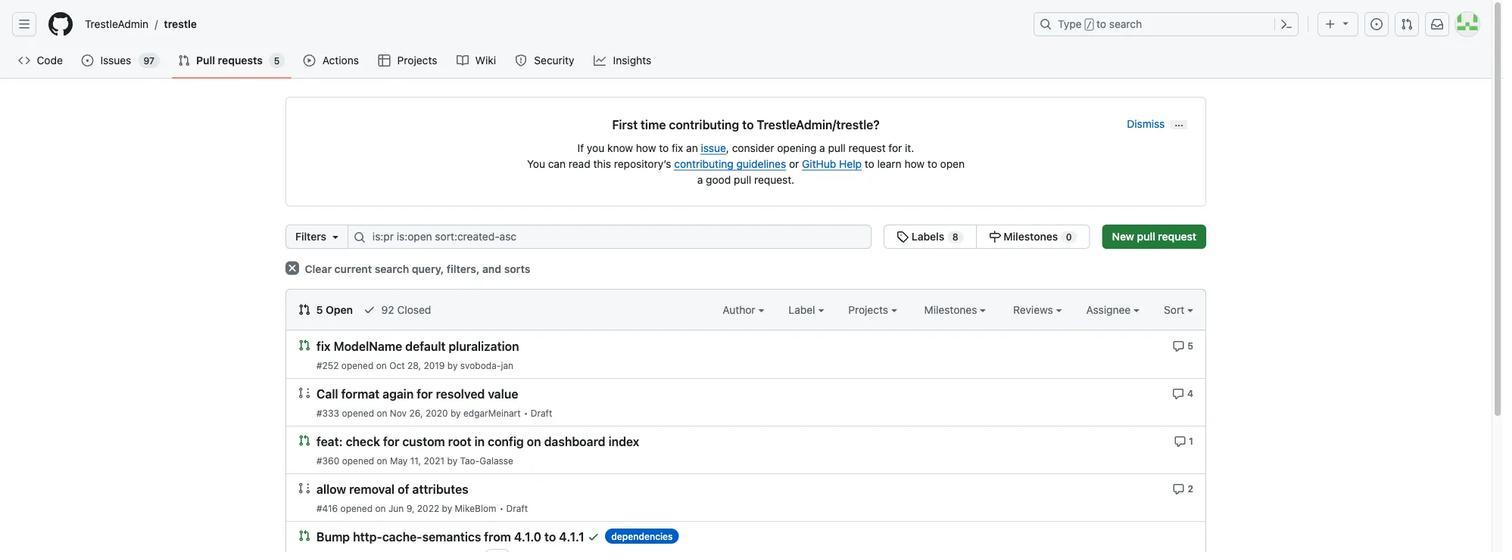 Task type: vqa. For each thing, say whether or not it's contained in the screenshot.
TIME
yes



Task type: describe. For each thing, give the bounding box(es) containing it.
allow removal of attributes link
[[317, 483, 469, 497]]

open
[[940, 158, 965, 170]]

open pull request element for fix
[[298, 339, 310, 352]]

jun
[[388, 504, 404, 514]]

0 vertical spatial how
[[636, 142, 656, 154]]

3 open pull request element from the top
[[298, 530, 310, 543]]

2022
[[417, 504, 439, 514]]

• inside allow removal of attributes #416             opened on jun 9, 2022 by mikeblom • draft
[[499, 504, 504, 514]]

Issues search field
[[348, 225, 872, 249]]

can
[[548, 158, 566, 170]]

0 horizontal spatial request
[[849, 142, 886, 154]]

repository's
[[614, 158, 671, 170]]

18 / 18 checks ok image
[[587, 532, 599, 544]]

issue link
[[701, 142, 726, 154]]

feat: check for custom root in config on dashboard index #360             opened on may 11, 2021 by tao-galasse
[[317, 435, 639, 466]]

shield image
[[515, 55, 527, 67]]

issue element
[[884, 225, 1090, 249]]

an
[[686, 142, 698, 154]]

wiki
[[475, 54, 496, 67]]

0 horizontal spatial 5
[[274, 55, 280, 66]]

comment image for fix modelname default pluralization
[[1173, 341, 1185, 353]]

2 link
[[1173, 482, 1193, 496]]

97
[[143, 55, 155, 66]]

this
[[593, 158, 611, 170]]

#416
[[317, 504, 338, 514]]

11,
[[410, 456, 421, 466]]

check
[[346, 435, 380, 449]]

assignee button
[[1086, 302, 1140, 318]]

1 vertical spatial 5
[[316, 304, 323, 316]]

may
[[390, 456, 408, 466]]

wiki link
[[450, 49, 503, 72]]

know
[[607, 142, 633, 154]]

4
[[1187, 388, 1193, 399]]

bump http-cache-semantics from 4.1.0 to 4.1.1 link
[[317, 530, 584, 545]]

28,
[[407, 360, 421, 371]]

open pull request image for feat: check for custom root in config on dashboard index
[[298, 435, 310, 447]]

open pull request element for feat:
[[298, 435, 310, 447]]

security link
[[509, 49, 582, 72]]

0 vertical spatial fix
[[672, 142, 683, 154]]

closed
[[397, 304, 431, 316]]

labels
[[912, 231, 944, 243]]

to learn how to open a good pull request.
[[697, 158, 965, 186]]

to up if you know how to fix an issue ,           consider opening a pull request for it.
[[742, 118, 754, 132]]

draft pull request image
[[298, 483, 310, 495]]

,
[[726, 142, 729, 154]]

draft inside call format again for resolved value #333             opened on nov 26, 2020 by edgarmeinart • draft
[[531, 408, 552, 419]]

graph image
[[594, 55, 606, 67]]

comment image
[[1173, 484, 1185, 496]]

jan
[[501, 360, 513, 371]]

to down time
[[659, 142, 669, 154]]

consider
[[732, 142, 774, 154]]

/ for trestleadmin
[[155, 18, 158, 30]]

notifications image
[[1431, 18, 1443, 30]]

tao-galasse link
[[460, 456, 513, 466]]

filters,
[[447, 263, 480, 275]]

again
[[383, 387, 414, 402]]

1 horizontal spatial request
[[1158, 231, 1196, 243]]

clear current search query, filters, and sorts link
[[285, 262, 530, 275]]

92
[[381, 304, 394, 316]]

2 horizontal spatial pull
[[1137, 231, 1155, 243]]

edgarmeinart
[[463, 408, 521, 419]]

code image
[[18, 55, 30, 67]]

type / to search
[[1058, 18, 1142, 30]]

none search field containing filters
[[285, 225, 1090, 249]]

new pull request link
[[1102, 225, 1206, 249]]

default
[[405, 340, 446, 354]]

request.
[[754, 173, 794, 186]]

issue opened image for the rightmost git pull request icon
[[1371, 18, 1383, 30]]

milestone image
[[989, 231, 1001, 243]]

projects inside projects link
[[397, 54, 437, 67]]

fix modelname default pluralization #252             opened on oct 28, 2019 by svoboda-jan
[[317, 340, 519, 371]]

new pull request
[[1112, 231, 1196, 243]]

mikeblom link
[[455, 504, 496, 514]]

comment image inside 1 link
[[1174, 436, 1186, 448]]

resolved
[[436, 387, 485, 402]]

for inside feat: check for custom root in config on dashboard index #360             opened on may 11, 2021 by tao-galasse
[[383, 435, 399, 449]]

author button
[[723, 302, 764, 318]]

label
[[789, 304, 818, 316]]

a inside to learn how to open a good pull request.
[[697, 173, 703, 186]]

sorts
[[504, 263, 530, 275]]

command palette image
[[1281, 18, 1293, 30]]

2 horizontal spatial for
[[889, 142, 902, 154]]

0 vertical spatial contributing
[[669, 118, 739, 132]]

oct
[[389, 360, 405, 371]]

opened inside feat: check for custom root in config on dashboard index #360             opened on may 11, 2021 by tao-galasse
[[342, 456, 374, 466]]

open
[[326, 304, 353, 316]]

on right config
[[527, 435, 541, 449]]

actions
[[322, 54, 359, 67]]

draft inside allow removal of attributes #416             opened on jun 9, 2022 by mikeblom • draft
[[506, 504, 528, 514]]

code
[[37, 54, 63, 67]]

milestones for milestones 0
[[1004, 231, 1058, 243]]

draft link for call format again for resolved value
[[531, 408, 552, 419]]

2021
[[424, 456, 445, 466]]

label button
[[789, 302, 824, 318]]

opened inside call format again for resolved value #333             opened on nov 26, 2020 by edgarmeinart • draft
[[342, 408, 374, 419]]

security
[[534, 54, 574, 67]]

draft link for allow removal of attributes
[[506, 504, 528, 514]]

draft pull request image
[[298, 387, 310, 399]]

index
[[608, 435, 639, 449]]

code link
[[12, 49, 69, 72]]

issues
[[100, 54, 131, 67]]

1 vertical spatial search
[[375, 263, 409, 275]]

0 horizontal spatial git pull request image
[[178, 55, 190, 67]]

milestones for milestones
[[924, 304, 980, 316]]

svoboda-
[[460, 360, 501, 371]]

milestones 0
[[1001, 231, 1072, 243]]

reviews
[[1013, 304, 1056, 316]]

current
[[334, 263, 372, 275]]

issue
[[701, 142, 726, 154]]

you
[[587, 142, 604, 154]]

you can read this repository's contributing guidelines or github help
[[527, 158, 862, 170]]

opened inside allow removal of attributes #416             opened on jun 9, 2022 by mikeblom • draft
[[340, 504, 373, 514]]

bump
[[317, 530, 350, 545]]

comment image for call format again for resolved value
[[1172, 388, 1184, 400]]

semantics
[[422, 530, 481, 545]]

time
[[641, 118, 666, 132]]

check image
[[363, 304, 375, 316]]

on left may
[[377, 456, 387, 466]]

homepage image
[[48, 12, 73, 36]]

allow
[[317, 483, 346, 497]]

format
[[341, 387, 380, 402]]

pluralization
[[449, 340, 519, 354]]

1 link
[[1174, 435, 1193, 448]]

tag image
[[897, 231, 909, 243]]



Task type: locate. For each thing, give the bounding box(es) containing it.
search right type at right top
[[1109, 18, 1142, 30]]

contributing
[[669, 118, 739, 132], [674, 158, 734, 170]]

list
[[79, 12, 1025, 36]]

1 horizontal spatial draft link
[[531, 408, 552, 419]]

insights
[[613, 54, 651, 67]]

1 vertical spatial open pull request element
[[298, 435, 310, 447]]

1 vertical spatial comment image
[[1172, 388, 1184, 400]]

edgarmeinart link
[[463, 408, 521, 419]]

open pull request image
[[298, 530, 310, 543]]

draft pull request element left "call"
[[298, 387, 310, 399]]

• inside call format again for resolved value #333             opened on nov 26, 2020 by edgarmeinart • draft
[[524, 408, 528, 419]]

4.1.1
[[559, 530, 584, 545]]

for up may
[[383, 435, 399, 449]]

trestleadmin/trestle?
[[757, 118, 880, 132]]

triangle down image
[[329, 231, 341, 243]]

call format again for resolved value link
[[317, 387, 518, 402]]

...
[[1175, 117, 1184, 128]]

learn
[[877, 158, 902, 170]]

how down it.
[[905, 158, 925, 170]]

mikeblom
[[455, 504, 496, 514]]

assignee
[[1086, 304, 1134, 316]]

9,
[[406, 504, 415, 514]]

call
[[317, 387, 338, 402]]

issue opened image left issues on the top of page
[[81, 55, 93, 67]]

trestleadmin / trestle
[[85, 18, 197, 30]]

removal
[[349, 483, 395, 497]]

pull
[[196, 54, 215, 67]]

draft link up 4.1.0
[[506, 504, 528, 514]]

1 vertical spatial pull
[[734, 173, 751, 186]]

a down you can read this repository's contributing guidelines or github help
[[697, 173, 703, 186]]

and
[[482, 263, 501, 275]]

table image
[[378, 55, 390, 67]]

git pull request image left 5 open
[[298, 304, 310, 316]]

github help link
[[802, 158, 862, 170]]

None search field
[[285, 225, 1090, 249]]

0 horizontal spatial a
[[697, 173, 703, 186]]

#333
[[317, 408, 339, 419]]

/ for type
[[1086, 20, 1092, 30]]

Search all issues text field
[[348, 225, 872, 249]]

milestones right milestone image
[[1004, 231, 1058, 243]]

projects link
[[372, 49, 444, 72]]

5 left play image
[[274, 55, 280, 66]]

1 draft pull request element from the top
[[298, 387, 310, 399]]

0 vertical spatial open pull request element
[[298, 339, 310, 352]]

filters
[[295, 231, 326, 243]]

pull right new
[[1137, 231, 1155, 243]]

opened inside fix modelname default pluralization #252             opened on oct 28, 2019 by svoboda-jan
[[341, 360, 374, 371]]

2 vertical spatial git pull request image
[[298, 304, 310, 316]]

draft up 4.1.0
[[506, 504, 528, 514]]

92 closed
[[379, 304, 431, 316]]

requests
[[218, 54, 263, 67]]

0 horizontal spatial projects
[[397, 54, 437, 67]]

draft up "dashboard"
[[531, 408, 552, 419]]

dependencies link
[[605, 529, 679, 545]]

to left open at right top
[[928, 158, 937, 170]]

by right 2019
[[447, 360, 458, 371]]

1 open pull request element from the top
[[298, 339, 310, 352]]

config
[[488, 435, 524, 449]]

dashboard
[[544, 435, 605, 449]]

0 vertical spatial request
[[849, 142, 886, 154]]

nov
[[390, 408, 407, 419]]

1
[[1189, 436, 1193, 447]]

1 vertical spatial contributing
[[674, 158, 734, 170]]

milestones inside popup button
[[924, 304, 980, 316]]

if you know how to fix an issue ,           consider opening a pull request for it.
[[577, 142, 914, 154]]

type
[[1058, 18, 1082, 30]]

1 vertical spatial open pull request image
[[298, 435, 310, 447]]

read
[[569, 158, 590, 170]]

0 horizontal spatial draft link
[[506, 504, 528, 514]]

0 vertical spatial milestones
[[1004, 231, 1058, 243]]

draft pull request element
[[298, 387, 310, 399], [298, 482, 310, 495]]

draft link up "dashboard"
[[531, 408, 552, 419]]

0 horizontal spatial milestones
[[924, 304, 980, 316]]

tao-
[[460, 456, 480, 466]]

open pull request image left the feat:
[[298, 435, 310, 447]]

opened down check
[[342, 456, 374, 466]]

plus image
[[1324, 18, 1337, 30]]

opened
[[341, 360, 374, 371], [342, 408, 374, 419], [342, 456, 374, 466], [340, 504, 373, 514]]

1 vertical spatial draft link
[[506, 504, 528, 514]]

search left query,
[[375, 263, 409, 275]]

• right edgarmeinart
[[524, 408, 528, 419]]

/ right type at right top
[[1086, 20, 1092, 30]]

by left tao-
[[447, 456, 458, 466]]

1 vertical spatial fix
[[317, 340, 331, 354]]

1 horizontal spatial for
[[417, 387, 433, 402]]

1 vertical spatial projects
[[848, 304, 891, 316]]

book image
[[456, 55, 469, 67]]

0 vertical spatial for
[[889, 142, 902, 154]]

2 open pull request element from the top
[[298, 435, 310, 447]]

if
[[577, 142, 584, 154]]

of
[[398, 483, 409, 497]]

#252
[[317, 360, 339, 371]]

draft
[[531, 408, 552, 419], [506, 504, 528, 514]]

0 horizontal spatial pull
[[734, 173, 751, 186]]

5 link
[[1173, 339, 1193, 353]]

issue opened image right triangle down icon
[[1371, 18, 1383, 30]]

0 horizontal spatial issue opened image
[[81, 55, 93, 67]]

opening
[[777, 142, 817, 154]]

comment image inside 4 link
[[1172, 388, 1184, 400]]

0 horizontal spatial search
[[375, 263, 409, 275]]

/
[[155, 18, 158, 30], [1086, 20, 1092, 30]]

by inside call format again for resolved value #333             opened on nov 26, 2020 by edgarmeinart • draft
[[450, 408, 461, 419]]

search image
[[354, 232, 366, 244]]

git pull request image inside 5 open link
[[298, 304, 310, 316]]

pull
[[828, 142, 846, 154], [734, 173, 751, 186], [1137, 231, 1155, 243]]

2 horizontal spatial 5
[[1188, 341, 1193, 351]]

sort
[[1164, 304, 1185, 316]]

1 open pull request image from the top
[[298, 340, 310, 352]]

draft pull request element for call format again for resolved value
[[298, 387, 310, 399]]

0 horizontal spatial draft
[[506, 504, 528, 514]]

1 horizontal spatial fix
[[672, 142, 683, 154]]

git pull request image
[[1401, 18, 1413, 30], [178, 55, 190, 67], [298, 304, 310, 316]]

projects inside the projects popup button
[[848, 304, 891, 316]]

0 horizontal spatial •
[[499, 504, 504, 514]]

0 vertical spatial search
[[1109, 18, 1142, 30]]

or
[[789, 158, 799, 170]]

first
[[612, 118, 638, 132]]

•
[[524, 408, 528, 419], [499, 504, 504, 514]]

http-
[[353, 530, 382, 545]]

by inside feat: check for custom root in config on dashboard index #360             opened on may 11, 2021 by tao-galasse
[[447, 456, 458, 466]]

1 vertical spatial draft pull request element
[[298, 482, 310, 495]]

2 vertical spatial for
[[383, 435, 399, 449]]

x image
[[285, 262, 299, 275]]

1 horizontal spatial 5
[[316, 304, 323, 316]]

on inside call format again for resolved value #333             opened on nov 26, 2020 by edgarmeinart • draft
[[377, 408, 387, 419]]

fix inside fix modelname default pluralization #252             opened on oct 28, 2019 by svoboda-jan
[[317, 340, 331, 354]]

guidelines
[[736, 158, 786, 170]]

milestones down 8
[[924, 304, 980, 316]]

1 horizontal spatial git pull request image
[[298, 304, 310, 316]]

5 left 'open'
[[316, 304, 323, 316]]

1 horizontal spatial pull
[[828, 142, 846, 154]]

1 vertical spatial for
[[417, 387, 433, 402]]

1 vertical spatial request
[[1158, 231, 1196, 243]]

1 vertical spatial a
[[697, 173, 703, 186]]

1 horizontal spatial issue opened image
[[1371, 18, 1383, 30]]

fix up #252
[[317, 340, 331, 354]]

comment image left 1
[[1174, 436, 1186, 448]]

to right type at right top
[[1097, 18, 1106, 30]]

/ left "trestle"
[[155, 18, 158, 30]]

1 vertical spatial how
[[905, 158, 925, 170]]

4.1.0
[[514, 530, 541, 545]]

2 vertical spatial pull
[[1137, 231, 1155, 243]]

open pull request image
[[298, 340, 310, 352], [298, 435, 310, 447]]

milestones
[[1004, 231, 1058, 243], [924, 304, 980, 316]]

comment image left 4
[[1172, 388, 1184, 400]]

triangle down image
[[1340, 17, 1352, 29]]

issue opened image
[[1371, 18, 1383, 30], [81, 55, 93, 67]]

2 vertical spatial comment image
[[1174, 436, 1186, 448]]

2020
[[425, 408, 448, 419]]

on inside fix modelname default pluralization #252             opened on oct 28, 2019 by svoboda-jan
[[376, 360, 387, 371]]

0 vertical spatial a
[[819, 142, 825, 154]]

how up repository's
[[636, 142, 656, 154]]

dependencies
[[611, 532, 673, 542]]

1 vertical spatial issue opened image
[[81, 55, 93, 67]]

issue opened image for left git pull request icon
[[81, 55, 93, 67]]

attributes
[[412, 483, 469, 497]]

svoboda-jan link
[[460, 360, 513, 371]]

contributing down issue link
[[674, 158, 734, 170]]

0 vertical spatial draft link
[[531, 408, 552, 419]]

comment image down sort popup button
[[1173, 341, 1185, 353]]

projects
[[397, 54, 437, 67], [848, 304, 891, 316]]

0 vertical spatial git pull request image
[[1401, 18, 1413, 30]]

2 horizontal spatial git pull request image
[[1401, 18, 1413, 30]]

for left it.
[[889, 142, 902, 154]]

1 horizontal spatial how
[[905, 158, 925, 170]]

1 vertical spatial •
[[499, 504, 504, 514]]

0 vertical spatial open pull request image
[[298, 340, 310, 352]]

0 horizontal spatial how
[[636, 142, 656, 154]]

1 vertical spatial milestones
[[924, 304, 980, 316]]

on inside allow removal of attributes #416             opened on jun 9, 2022 by mikeblom • draft
[[375, 504, 386, 514]]

0 vertical spatial draft pull request element
[[298, 387, 310, 399]]

request up help
[[849, 142, 886, 154]]

how
[[636, 142, 656, 154], [905, 158, 925, 170]]

5 down sort popup button
[[1188, 341, 1193, 351]]

comment image
[[1173, 341, 1185, 353], [1172, 388, 1184, 400], [1174, 436, 1186, 448]]

by inside fix modelname default pluralization #252             opened on oct 28, 2019 by svoboda-jan
[[447, 360, 458, 371]]

1 horizontal spatial /
[[1086, 20, 1092, 30]]

1 horizontal spatial projects
[[848, 304, 891, 316]]

open pull request element left the feat:
[[298, 435, 310, 447]]

request right new
[[1158, 231, 1196, 243]]

actions link
[[297, 49, 366, 72]]

to right help
[[865, 158, 874, 170]]

• right mikeblom
[[499, 504, 504, 514]]

call format again for resolved value #333             opened on nov 26, 2020 by edgarmeinart • draft
[[317, 387, 552, 419]]

for up 26,
[[417, 387, 433, 402]]

root
[[448, 435, 472, 449]]

opened down removal
[[340, 504, 373, 514]]

#360
[[317, 456, 339, 466]]

1 horizontal spatial •
[[524, 408, 528, 419]]

draft pull request element for allow removal of attributes
[[298, 482, 310, 495]]

git pull request image left notifications 'image' at the right
[[1401, 18, 1413, 30]]

0 vertical spatial comment image
[[1173, 341, 1185, 353]]

1 horizontal spatial milestones
[[1004, 231, 1058, 243]]

/ inside trestleadmin / trestle
[[155, 18, 158, 30]]

query,
[[412, 263, 444, 275]]

0 horizontal spatial fix
[[317, 340, 331, 354]]

2 vertical spatial 5
[[1188, 341, 1193, 351]]

you
[[527, 158, 545, 170]]

for
[[889, 142, 902, 154], [417, 387, 433, 402], [383, 435, 399, 449]]

clear
[[305, 263, 332, 275]]

fix modelname default pluralization link
[[317, 340, 519, 354]]

a up the github
[[819, 142, 825, 154]]

0 horizontal spatial for
[[383, 435, 399, 449]]

play image
[[303, 55, 315, 67]]

/ inside type / to search
[[1086, 20, 1092, 30]]

to
[[1097, 18, 1106, 30], [742, 118, 754, 132], [659, 142, 669, 154], [865, 158, 874, 170], [928, 158, 937, 170], [544, 530, 556, 545]]

on left oct at the bottom left of the page
[[376, 360, 387, 371]]

open pull request element left bump at the bottom left
[[298, 530, 310, 543]]

milestones inside issue element
[[1004, 231, 1058, 243]]

open pull request element
[[298, 339, 310, 352], [298, 435, 310, 447], [298, 530, 310, 543]]

how inside to learn how to open a good pull request.
[[905, 158, 925, 170]]

1 horizontal spatial search
[[1109, 18, 1142, 30]]

for inside call format again for resolved value #333             opened on nov 26, 2020 by edgarmeinart • draft
[[417, 387, 433, 402]]

0 vertical spatial 5
[[274, 55, 280, 66]]

4 link
[[1172, 387, 1193, 400]]

1 vertical spatial git pull request image
[[178, 55, 190, 67]]

on left nov
[[377, 408, 387, 419]]

pull inside to learn how to open a good pull request.
[[734, 173, 751, 186]]

by inside allow removal of attributes #416             opened on jun 9, 2022 by mikeblom • draft
[[442, 504, 452, 514]]

by right 2020
[[450, 408, 461, 419]]

opened down format
[[342, 408, 374, 419]]

open pull request image down 5 open link
[[298, 340, 310, 352]]

0 horizontal spatial /
[[155, 18, 158, 30]]

1 vertical spatial draft
[[506, 504, 528, 514]]

open pull request image for fix modelname default pluralization
[[298, 340, 310, 352]]

projects right label popup button
[[848, 304, 891, 316]]

draft pull request element left 'allow'
[[298, 482, 310, 495]]

trestle link
[[158, 12, 203, 36]]

pull down contributing guidelines link
[[734, 173, 751, 186]]

new
[[1112, 231, 1134, 243]]

contributing up issue
[[669, 118, 739, 132]]

2 draft pull request element from the top
[[298, 482, 310, 495]]

0 vertical spatial projects
[[397, 54, 437, 67]]

custom
[[402, 435, 445, 449]]

comment image inside 5 link
[[1173, 341, 1185, 353]]

0 vertical spatial •
[[524, 408, 528, 419]]

0 vertical spatial pull
[[828, 142, 846, 154]]

trestle
[[164, 18, 197, 30]]

2 open pull request image from the top
[[298, 435, 310, 447]]

1 horizontal spatial a
[[819, 142, 825, 154]]

by right 2022
[[442, 504, 452, 514]]

on left jun
[[375, 504, 386, 514]]

fix left an
[[672, 142, 683, 154]]

pull up "github help" link on the right of page
[[828, 142, 846, 154]]

0 vertical spatial draft
[[531, 408, 552, 419]]

2 vertical spatial open pull request element
[[298, 530, 310, 543]]

projects right table icon
[[397, 54, 437, 67]]

0 vertical spatial issue opened image
[[1371, 18, 1383, 30]]

git pull request image left pull
[[178, 55, 190, 67]]

to left 4.1.1
[[544, 530, 556, 545]]

list containing trestleadmin / trestle
[[79, 12, 1025, 36]]

draft link
[[531, 408, 552, 419], [506, 504, 528, 514]]

1 horizontal spatial draft
[[531, 408, 552, 419]]

by
[[447, 360, 458, 371], [450, 408, 461, 419], [447, 456, 458, 466], [442, 504, 452, 514]]

open pull request element down 5 open link
[[298, 339, 310, 352]]

feat: check for custom root in config on dashboard index link
[[317, 435, 639, 449]]

value
[[488, 387, 518, 402]]

opened down modelname in the bottom left of the page
[[341, 360, 374, 371]]



